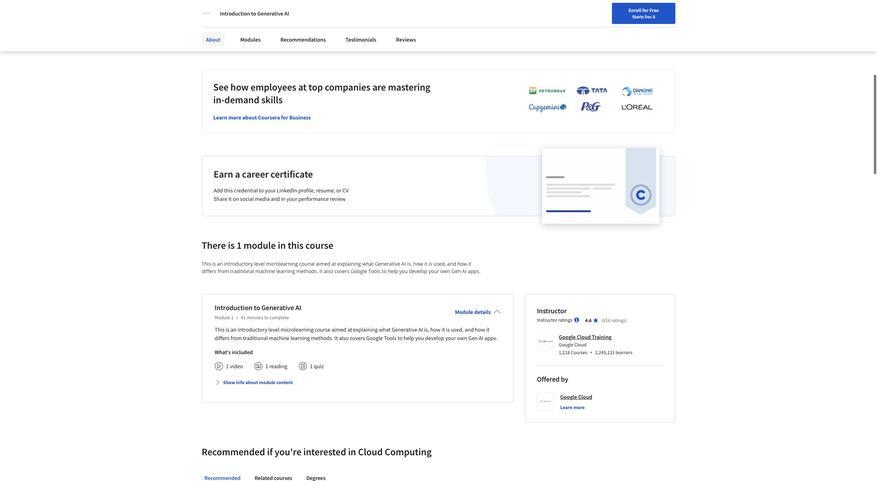 Task type: describe. For each thing, give the bounding box(es) containing it.
content
[[277, 379, 293, 386]]

training
[[592, 334, 612, 341]]

google cloud
[[561, 394, 593, 401]]

2 vertical spatial course
[[315, 326, 331, 333]]

1 horizontal spatial at
[[332, 261, 336, 267]]

1 vertical spatial is,
[[424, 326, 429, 333]]

1 vertical spatial from
[[231, 335, 242, 342]]

0 horizontal spatial this
[[202, 261, 211, 267]]

0 vertical spatial it
[[320, 268, 323, 275]]

1 horizontal spatial covers
[[350, 335, 365, 342]]

coursera career certificate image
[[542, 148, 660, 224]]

about
[[206, 36, 221, 43]]

coursera enterprise logos image
[[518, 86, 660, 116]]

reviews
[[396, 36, 416, 43]]

1 vertical spatial gen
[[469, 335, 478, 342]]

0 horizontal spatial you
[[399, 268, 408, 275]]

introduction for introduction to generative ai module 1 • 41 minutes to complete
[[215, 303, 253, 312]]

add to your linkedin profile
[[202, 28, 259, 35]]

1 vertical spatial for
[[281, 114, 288, 121]]

see how employees at top companies are mastering in-demand skills
[[213, 81, 431, 106]]

1 right there
[[237, 239, 242, 252]]

0 horizontal spatial tools
[[368, 268, 381, 275]]

0 vertical spatial linkedin
[[227, 28, 244, 35]]

1 horizontal spatial an
[[231, 326, 237, 333]]

show
[[223, 379, 235, 386]]

earn
[[214, 168, 233, 180]]

1 horizontal spatial it
[[335, 335, 338, 342]]

google cloud training google cloud 1,218 courses • 2,245,131 learners
[[559, 334, 633, 356]]

minutes
[[247, 315, 264, 321]]

module for in
[[244, 239, 276, 252]]

0 vertical spatial introductory
[[224, 261, 253, 267]]

or
[[337, 187, 342, 194]]

skills
[[261, 93, 283, 106]]

0 vertical spatial differs
[[202, 268, 217, 275]]

testimonials link
[[342, 32, 381, 47]]

about for coursera
[[242, 114, 257, 121]]

1 horizontal spatial also
[[339, 335, 349, 342]]

1,218
[[559, 349, 570, 356]]

instructor ratings
[[537, 317, 573, 323]]

google cloud training link
[[559, 334, 612, 341]]

a
[[235, 168, 240, 180]]

1 for 1 video
[[226, 363, 229, 370]]

1 vertical spatial methods.
[[311, 335, 334, 342]]

offered by
[[537, 375, 569, 384]]

introduction to generative ai
[[220, 10, 289, 17]]

)
[[626, 317, 627, 324]]

recommendations
[[281, 36, 326, 43]]

review
[[330, 195, 346, 202]]

learn more about coursera for business link
[[213, 114, 311, 121]]

show info about module content
[[223, 379, 293, 386]]

computing
[[385, 446, 432, 458]]

courses
[[571, 349, 588, 356]]

quiz
[[314, 363, 324, 370]]

add for add this credential to your linkedin profile, resume, or cv share it on social media and in your performance review
[[214, 187, 223, 194]]

1 vertical spatial aimed
[[332, 326, 347, 333]]

1 vertical spatial learning
[[291, 335, 310, 342]]

share
[[214, 195, 227, 202]]

learners
[[616, 349, 633, 356]]

on
[[233, 195, 239, 202]]

starts
[[633, 14, 644, 19]]

employees
[[251, 81, 296, 93]]

video
[[230, 363, 243, 370]]

1 vertical spatial course
[[299, 261, 315, 267]]

complete
[[270, 315, 289, 321]]

8
[[653, 14, 656, 19]]

enroll for free starts dec 8
[[629, 7, 659, 19]]

profile
[[245, 28, 259, 35]]

linkedin inside 'add this credential to your linkedin profile, resume, or cv share it on social media and in your performance review'
[[277, 187, 297, 194]]

1 vertical spatial traditional
[[243, 335, 268, 342]]

0 vertical spatial traditional
[[230, 268, 254, 275]]

learn more
[[561, 404, 585, 411]]

1 horizontal spatial you
[[415, 335, 424, 342]]

0 vertical spatial level
[[254, 261, 265, 267]]

( 616 ratings )
[[602, 317, 627, 324]]

modules link
[[236, 32, 265, 47]]

business
[[289, 114, 311, 121]]

41
[[241, 315, 246, 321]]

4.6
[[585, 317, 592, 324]]

free
[[650, 7, 659, 13]]

• inside google cloud training google cloud 1,218 courses • 2,245,131 learners
[[590, 349, 593, 356]]

1 vertical spatial help
[[404, 335, 414, 342]]

generative inside introduction to generative ai module 1 • 41 minutes to complete
[[262, 303, 294, 312]]

reviews link
[[392, 32, 420, 47]]

0 vertical spatial from
[[218, 268, 229, 275]]

by
[[561, 375, 569, 384]]

see
[[213, 81, 229, 93]]

616
[[603, 317, 611, 324]]

introduction for introduction to generative ai
[[220, 10, 250, 17]]

testimonials
[[346, 36, 377, 43]]

1 vertical spatial used,
[[451, 326, 464, 333]]

offered
[[537, 375, 560, 384]]

1 video
[[226, 363, 243, 370]]

1 reading
[[266, 363, 287, 370]]

there is 1 module in this course
[[202, 239, 334, 252]]

0 vertical spatial help
[[388, 268, 398, 275]]

demand
[[225, 93, 259, 106]]

coursera
[[258, 114, 280, 121]]

module details
[[455, 309, 491, 316]]

1 vertical spatial microlearning
[[281, 326, 314, 333]]

for inside enroll for free starts dec 8
[[643, 7, 649, 13]]

1 vertical spatial introductory
[[238, 326, 267, 333]]

0 vertical spatial microlearning
[[266, 261, 298, 267]]

(
[[602, 317, 603, 324]]

performance
[[299, 195, 329, 202]]

0 vertical spatial methods.
[[297, 268, 318, 275]]

google cloud image
[[202, 8, 212, 18]]

credential
[[234, 187, 258, 194]]

profile,
[[298, 187, 315, 194]]

and inside 'add this credential to your linkedin profile, resume, or cv share it on social media and in your performance review'
[[271, 195, 280, 202]]

1 vertical spatial this
[[288, 239, 304, 252]]

media
[[255, 195, 270, 202]]

introduction to generative ai module 1 • 41 minutes to complete
[[215, 303, 301, 321]]

1 vertical spatial apps.
[[485, 335, 498, 342]]

instructor for instructor
[[537, 306, 567, 315]]

module for content
[[259, 379, 276, 386]]

0 horizontal spatial ratings
[[559, 317, 573, 323]]

1 quiz
[[310, 363, 324, 370]]

recommended if you're interested in cloud computing
[[202, 446, 432, 458]]

0 vertical spatial explaining
[[338, 261, 361, 267]]

info
[[236, 379, 245, 386]]

1 horizontal spatial tools
[[384, 335, 397, 342]]

companies
[[325, 81, 371, 93]]

more for learn more about coursera for business
[[228, 114, 241, 121]]

1 horizontal spatial ratings
[[612, 317, 626, 324]]

at inside see how employees at top companies are mastering in-demand skills
[[298, 81, 307, 93]]

if
[[267, 446, 273, 458]]

learn more about coursera for business
[[213, 114, 311, 121]]



Task type: vqa. For each thing, say whether or not it's contained in the screenshot.
the right At
yes



Task type: locate. For each thing, give the bounding box(es) containing it.
reading
[[270, 363, 287, 370]]

recommendation tabs tab list
[[202, 470, 676, 481]]

social
[[240, 195, 254, 202]]

it
[[228, 195, 232, 202], [425, 261, 428, 267], [469, 261, 472, 267], [442, 326, 445, 333], [487, 326, 490, 333]]

about for module
[[246, 379, 258, 386]]

module
[[244, 239, 276, 252], [259, 379, 276, 386]]

linkedin
[[227, 28, 244, 35], [277, 187, 297, 194]]

differs down there
[[202, 268, 217, 275]]

introductory down minutes
[[238, 326, 267, 333]]

• inside introduction to generative ai module 1 • 41 minutes to complete
[[236, 315, 238, 321]]

1 vertical spatial at
[[332, 261, 336, 267]]

1 vertical spatial differs
[[215, 335, 230, 342]]

1 vertical spatial module
[[259, 379, 276, 386]]

1 vertical spatial about
[[246, 379, 258, 386]]

for left business
[[281, 114, 288, 121]]

1 horizontal spatial for
[[643, 7, 649, 13]]

1 vertical spatial develop
[[425, 335, 444, 342]]

how
[[231, 81, 249, 93], [413, 261, 423, 267], [458, 261, 467, 267], [431, 326, 441, 333], [475, 326, 485, 333]]

1 vertical spatial linkedin
[[277, 187, 297, 194]]

more down google cloud
[[574, 404, 585, 411]]

introduction up add to your linkedin profile
[[220, 10, 250, 17]]

1 horizontal spatial from
[[231, 335, 242, 342]]

about link
[[202, 32, 225, 47]]

level
[[254, 261, 265, 267], [269, 326, 280, 333]]

machine down complete
[[269, 335, 290, 342]]

earn a career certificate
[[214, 168, 313, 180]]

it inside 'add this credential to your linkedin profile, resume, or cv share it on social media and in your performance review'
[[228, 195, 232, 202]]

1 vertical spatial •
[[590, 349, 593, 356]]

introduction up 41
[[215, 303, 253, 312]]

to inside 'add this credential to your linkedin profile, resume, or cv share it on social media and in your performance review'
[[259, 187, 264, 194]]

0 horizontal spatial an
[[217, 261, 223, 267]]

introductory down there
[[224, 261, 253, 267]]

this up what's
[[215, 326, 225, 333]]

learning down there is 1 module in this course
[[276, 268, 295, 275]]

explaining
[[338, 261, 361, 267], [353, 326, 378, 333]]

1 instructor from the top
[[537, 306, 567, 315]]

ratings left 4.6 at the bottom right of page
[[559, 317, 573, 323]]

resume,
[[316, 187, 335, 194]]

1 horizontal spatial level
[[269, 326, 280, 333]]

0 horizontal spatial own
[[441, 268, 450, 275]]

1 left video
[[226, 363, 229, 370]]

is
[[228, 239, 235, 252], [212, 261, 216, 267], [429, 261, 433, 267], [226, 326, 230, 333], [446, 326, 450, 333]]

0 horizontal spatial is,
[[407, 261, 412, 267]]

1 vertical spatial this
[[215, 326, 225, 333]]

1 vertical spatial machine
[[269, 335, 290, 342]]

2 instructor from the top
[[537, 317, 558, 323]]

from down there
[[218, 268, 229, 275]]

1 horizontal spatial own
[[457, 335, 467, 342]]

introductory
[[224, 261, 253, 267], [238, 326, 267, 333]]

included
[[232, 349, 253, 356]]

2,245,131
[[595, 349, 615, 356]]

certificate
[[271, 168, 313, 180]]

0 vertical spatial gen
[[452, 268, 461, 275]]

0 vertical spatial develop
[[409, 268, 428, 275]]

also
[[324, 268, 333, 275], [339, 335, 349, 342]]

interested
[[304, 446, 346, 458]]

add
[[202, 28, 210, 35], [214, 187, 223, 194]]

1 horizontal spatial this
[[215, 326, 225, 333]]

1 left 41
[[231, 315, 234, 321]]

add up share
[[214, 187, 223, 194]]

in inside 'add this credential to your linkedin profile, resume, or cv share it on social media and in your performance review'
[[281, 195, 286, 202]]

0 horizontal spatial gen
[[452, 268, 461, 275]]

recommended
[[202, 446, 265, 458]]

1 vertical spatial an
[[231, 326, 237, 333]]

there
[[202, 239, 226, 252]]

1 left quiz
[[310, 363, 313, 370]]

in
[[281, 195, 286, 202], [278, 239, 286, 252], [348, 446, 356, 458]]

at
[[298, 81, 307, 93], [332, 261, 336, 267], [348, 326, 352, 333]]

2 horizontal spatial at
[[348, 326, 352, 333]]

are
[[373, 81, 386, 93]]

instructor up the google cloud training icon
[[537, 317, 558, 323]]

develop
[[409, 268, 428, 275], [425, 335, 444, 342]]

1 vertical spatial and
[[447, 261, 456, 267]]

1 horizontal spatial learn
[[561, 404, 573, 411]]

cv
[[343, 187, 349, 194]]

you're
[[275, 446, 302, 458]]

1 horizontal spatial and
[[447, 261, 456, 267]]

instructor for instructor ratings
[[537, 317, 558, 323]]

1 vertical spatial instructor
[[537, 317, 558, 323]]

2 vertical spatial at
[[348, 326, 352, 333]]

1 for 1 quiz
[[310, 363, 313, 370]]

0 vertical spatial used,
[[434, 261, 446, 267]]

1 vertical spatial this is an introductory level microlearning course aimed at explaining what generative ai is, how it is used, and how it differs from traditional machine learning methods. it also covers google tools to help you develop your own gen ai apps.
[[215, 326, 498, 342]]

0 horizontal spatial add
[[202, 28, 210, 35]]

0 vertical spatial covers
[[335, 268, 350, 275]]

this inside 'add this credential to your linkedin profile, resume, or cv share it on social media and in your performance review'
[[224, 187, 233, 194]]

methods.
[[297, 268, 318, 275], [311, 335, 334, 342]]

differs up what's
[[215, 335, 230, 342]]

google
[[351, 268, 367, 275], [559, 334, 576, 341], [366, 335, 383, 342], [559, 342, 574, 348], [561, 394, 577, 401]]

add inside 'add this credential to your linkedin profile, resume, or cv share it on social media and in your performance review'
[[214, 187, 223, 194]]

1 vertical spatial level
[[269, 326, 280, 333]]

0 horizontal spatial more
[[228, 114, 241, 121]]

0 vertical spatial you
[[399, 268, 408, 275]]

0 horizontal spatial what
[[363, 261, 374, 267]]

0 horizontal spatial used,
[[434, 261, 446, 267]]

1 horizontal spatial aimed
[[332, 326, 347, 333]]

show info about module content button
[[212, 376, 296, 389]]

tools
[[368, 268, 381, 275], [384, 335, 397, 342]]

details
[[475, 309, 491, 316]]

1 vertical spatial covers
[[350, 335, 365, 342]]

more
[[228, 114, 241, 121], [574, 404, 585, 411]]

about right the info
[[246, 379, 258, 386]]

0 vertical spatial add
[[202, 28, 210, 35]]

level down complete
[[269, 326, 280, 333]]

learning
[[276, 268, 295, 275], [291, 335, 310, 342]]

in for interested
[[348, 446, 356, 458]]

1 horizontal spatial help
[[404, 335, 414, 342]]

• left 41
[[236, 315, 238, 321]]

microlearning down complete
[[281, 326, 314, 333]]

1 vertical spatial learn
[[561, 404, 573, 411]]

career
[[242, 168, 269, 180]]

add up about
[[202, 28, 210, 35]]

learn down 'in-'
[[213, 114, 227, 121]]

ratings right 616
[[612, 317, 626, 324]]

1 for 1 reading
[[266, 363, 268, 370]]

this down there
[[202, 261, 211, 267]]

machine down there is 1 module in this course
[[255, 268, 275, 275]]

about down demand
[[242, 114, 257, 121]]

0 horizontal spatial •
[[236, 315, 238, 321]]

0 horizontal spatial learn
[[213, 114, 227, 121]]

your
[[216, 28, 226, 35], [265, 187, 276, 194], [287, 195, 297, 202], [429, 268, 439, 275], [445, 335, 456, 342]]

google cloud link
[[561, 393, 593, 401]]

learning up 1 quiz
[[291, 335, 310, 342]]

in-
[[213, 93, 225, 106]]

None search field
[[101, 19, 270, 33]]

more down demand
[[228, 114, 241, 121]]

0 horizontal spatial covers
[[335, 268, 350, 275]]

microlearning
[[266, 261, 298, 267], [281, 326, 314, 333]]

modules
[[240, 36, 261, 43]]

instructor up the instructor ratings
[[537, 306, 567, 315]]

1 vertical spatial more
[[574, 404, 585, 411]]

level down there is 1 module in this course
[[254, 261, 265, 267]]

how inside see how employees at top companies are mastering in-demand skills
[[231, 81, 249, 93]]

1 vertical spatial in
[[278, 239, 286, 252]]

microlearning down there is 1 module in this course
[[266, 261, 298, 267]]

1 inside introduction to generative ai module 1 • 41 minutes to complete
[[231, 315, 234, 321]]

0 horizontal spatial level
[[254, 261, 265, 267]]

0 vertical spatial in
[[281, 195, 286, 202]]

this is an introductory level microlearning course aimed at explaining what generative ai is, how it is used, and how it differs from traditional machine learning methods. it also covers google tools to help you develop your own gen ai apps.
[[202, 261, 481, 275], [215, 326, 498, 342]]

for up dec
[[643, 7, 649, 13]]

mastering
[[388, 81, 431, 93]]

1 vertical spatial also
[[339, 335, 349, 342]]

gen
[[452, 268, 461, 275], [469, 335, 478, 342]]

traditional
[[230, 268, 254, 275], [243, 335, 268, 342]]

0 vertical spatial tools
[[368, 268, 381, 275]]

0 horizontal spatial help
[[388, 268, 398, 275]]

1 vertical spatial own
[[457, 335, 467, 342]]

introduction
[[220, 10, 250, 17], [215, 303, 253, 312]]

1 horizontal spatial add
[[214, 187, 223, 194]]

0 horizontal spatial and
[[271, 195, 280, 202]]

0 vertical spatial aimed
[[316, 261, 331, 267]]

ai
[[284, 10, 289, 17], [402, 261, 406, 267], [462, 268, 467, 275], [296, 303, 301, 312], [419, 326, 423, 333], [479, 335, 484, 342]]

0 horizontal spatial for
[[281, 114, 288, 121]]

0 vertical spatial this
[[202, 261, 211, 267]]

0 vertical spatial introduction
[[220, 10, 250, 17]]

learn more button
[[561, 404, 585, 411]]

apps.
[[468, 268, 481, 275], [485, 335, 498, 342]]

1 horizontal spatial •
[[590, 349, 593, 356]]

0 vertical spatial own
[[441, 268, 450, 275]]

0 vertical spatial also
[[324, 268, 333, 275]]

1 vertical spatial you
[[415, 335, 424, 342]]

linkedin left the profile
[[227, 28, 244, 35]]

machine
[[255, 268, 275, 275], [269, 335, 290, 342]]

0 horizontal spatial linkedin
[[227, 28, 244, 35]]

add this credential to your linkedin profile, resume, or cv share it on social media and in your performance review
[[214, 187, 349, 202]]

module left 41
[[215, 315, 230, 321]]

0 horizontal spatial aimed
[[316, 261, 331, 267]]

0 vertical spatial machine
[[255, 268, 275, 275]]

from up what's included
[[231, 335, 242, 342]]

0 vertical spatial learning
[[276, 268, 295, 275]]

enroll
[[629, 7, 642, 13]]

google cloud training image
[[538, 334, 554, 349]]

1 horizontal spatial used,
[[451, 326, 464, 333]]

1 left reading at the left of the page
[[266, 363, 268, 370]]

an down there
[[217, 261, 223, 267]]

ai inside introduction to generative ai module 1 • 41 minutes to complete
[[296, 303, 301, 312]]

module inside dropdown button
[[259, 379, 276, 386]]

dec
[[645, 14, 652, 19]]

0 horizontal spatial at
[[298, 81, 307, 93]]

0 vertical spatial this is an introductory level microlearning course aimed at explaining what generative ai is, how it is used, and how it differs from traditional machine learning methods. it also covers google tools to help you develop your own gen ai apps.
[[202, 261, 481, 275]]

• right the courses
[[590, 349, 593, 356]]

learn down google cloud
[[561, 404, 573, 411]]

more for learn more
[[574, 404, 585, 411]]

add for add to your linkedin profile
[[202, 28, 210, 35]]

1 horizontal spatial is,
[[424, 326, 429, 333]]

linkedin down certificate
[[277, 187, 297, 194]]

module inside introduction to generative ai module 1 • 41 minutes to complete
[[215, 315, 230, 321]]

instructor
[[537, 306, 567, 315], [537, 317, 558, 323]]

1 vertical spatial explaining
[[353, 326, 378, 333]]

module left details
[[455, 309, 473, 316]]

0 vertical spatial apps.
[[468, 268, 481, 275]]

learn for learn more about coursera for business
[[213, 114, 227, 121]]

course
[[306, 239, 334, 252], [299, 261, 315, 267], [315, 326, 331, 333]]

learn for learn more
[[561, 404, 573, 411]]

learn inside "button"
[[561, 404, 573, 411]]

an
[[217, 261, 223, 267], [231, 326, 237, 333]]

more inside "button"
[[574, 404, 585, 411]]

introduction inside introduction to generative ai module 1 • 41 minutes to complete
[[215, 303, 253, 312]]

in for module
[[278, 239, 286, 252]]

0 vertical spatial what
[[363, 261, 374, 267]]

to
[[251, 10, 256, 17], [211, 28, 215, 35], [259, 187, 264, 194], [382, 268, 387, 275], [254, 303, 260, 312], [264, 315, 269, 321], [398, 335, 403, 342]]

0 vertical spatial course
[[306, 239, 334, 252]]

and
[[271, 195, 280, 202], [447, 261, 456, 267], [465, 326, 474, 333]]

1 vertical spatial what
[[379, 326, 391, 333]]

top
[[309, 81, 323, 93]]

0 horizontal spatial also
[[324, 268, 333, 275]]

0 vertical spatial this
[[224, 187, 233, 194]]

1 horizontal spatial what
[[379, 326, 391, 333]]

what's
[[215, 349, 231, 356]]

0 horizontal spatial from
[[218, 268, 229, 275]]

0 vertical spatial an
[[217, 261, 223, 267]]

about inside dropdown button
[[246, 379, 258, 386]]

recommendations link
[[276, 32, 330, 47]]

what's included
[[215, 349, 253, 356]]

this
[[202, 261, 211, 267], [215, 326, 225, 333]]

1 horizontal spatial module
[[455, 309, 473, 316]]

an up what's included
[[231, 326, 237, 333]]

2 vertical spatial and
[[465, 326, 474, 333]]



